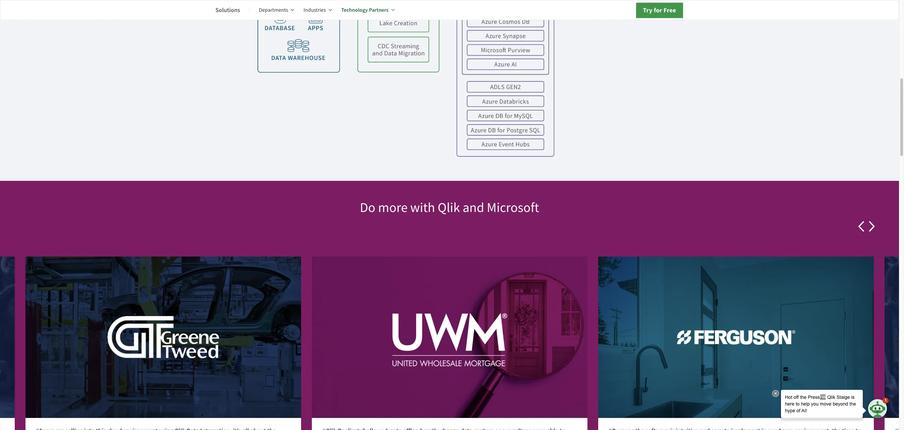 Task type: locate. For each thing, give the bounding box(es) containing it.
try for free link
[[636, 3, 683, 18]]

partners
[[369, 6, 389, 13]]

save the children logo image
[[0, 257, 15, 418], [885, 257, 904, 418]]

1 horizontal spatial save the children logo image
[[885, 257, 904, 418]]

qlik
[[438, 199, 460, 216]]

departments link
[[259, 2, 294, 18]]

do more with qlik and microsoft
[[360, 199, 539, 216]]

united wholesale mortgage logo image
[[312, 257, 588, 418]]

with
[[410, 199, 435, 216]]

2 save the children logo image from the left
[[885, 257, 904, 418]]

1 save the children logo image from the left
[[0, 257, 15, 418]]

0 horizontal spatial save the children logo image
[[0, 257, 15, 418]]

and
[[463, 199, 484, 216]]

departments
[[259, 7, 288, 13]]

technology
[[341, 6, 368, 13]]



Task type: describe. For each thing, give the bounding box(es) containing it.
industries
[[304, 7, 326, 13]]

free
[[664, 6, 676, 14]]

try
[[643, 6, 653, 14]]

industries link
[[304, 2, 332, 18]]

next slide image
[[867, 221, 878, 232]]

previous slide image
[[856, 221, 867, 232]]

microsoft
[[487, 199, 539, 216]]

try for free
[[643, 6, 676, 14]]

solutions menu bar
[[216, 2, 404, 18]]

solutions
[[216, 6, 240, 14]]

next slide element
[[867, 221, 878, 232]]

technology partners link
[[341, 2, 395, 18]]

do
[[360, 199, 375, 216]]

ferguson enterprises  logo image
[[598, 257, 874, 418]]

diagram showing how data is processed from a data warehouse into analytics applications. image
[[258, 0, 642, 157]]

previous slide element
[[856, 221, 867, 232]]

more
[[378, 199, 408, 216]]

greene tweed logo image
[[25, 257, 301, 418]]

technology partners
[[341, 6, 389, 13]]

for
[[654, 6, 662, 14]]



Task type: vqa. For each thing, say whether or not it's contained in the screenshot.
Do more with Qlik and Microsoft
yes



